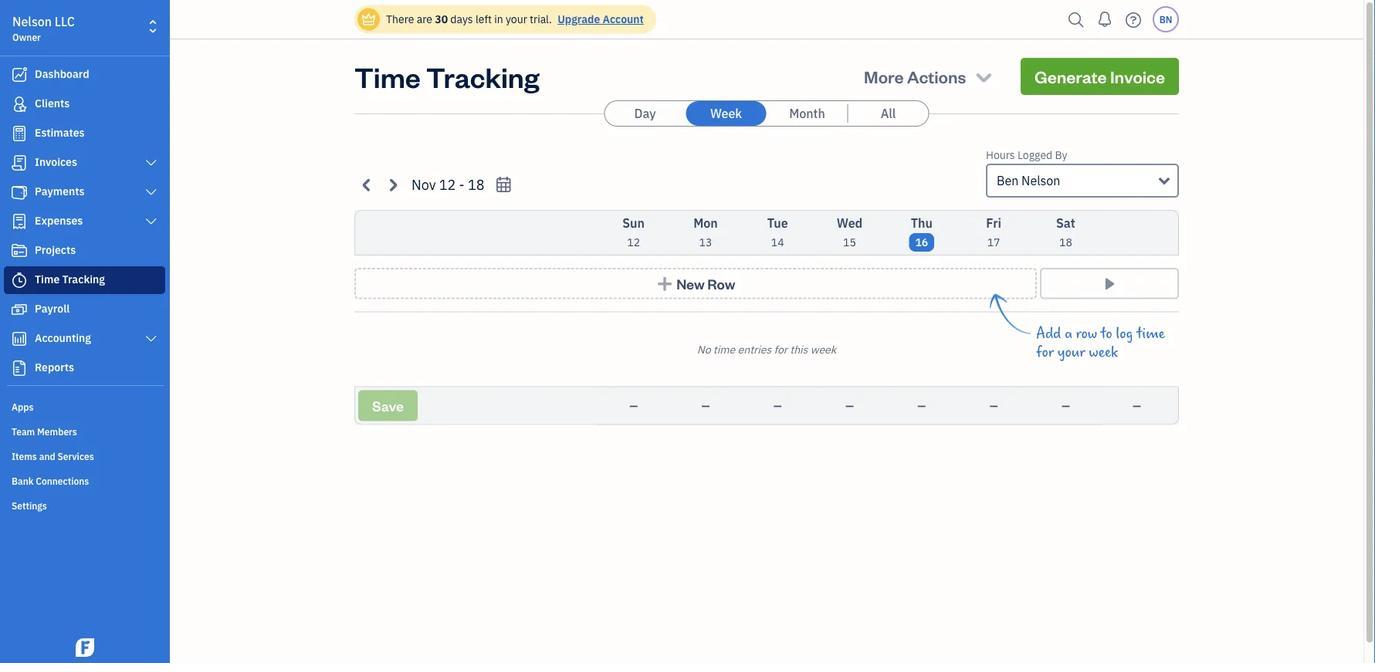 Task type: vqa. For each thing, say whether or not it's contained in the screenshot.


Task type: locate. For each thing, give the bounding box(es) containing it.
1 horizontal spatial 12
[[627, 235, 640, 249]]

tracking down projects link
[[62, 272, 105, 286]]

1 horizontal spatial 18
[[1059, 235, 1072, 249]]

chevron large down image
[[144, 157, 158, 169], [144, 215, 158, 228], [144, 333, 158, 345]]

chevron large down image up reports link
[[144, 333, 158, 345]]

crown image
[[361, 11, 377, 27]]

12
[[439, 175, 456, 194], [627, 235, 640, 249]]

1 horizontal spatial week
[[1089, 344, 1118, 361]]

0 vertical spatial your
[[506, 12, 527, 26]]

wed 15
[[837, 215, 863, 249]]

bn button
[[1153, 6, 1179, 32]]

0 vertical spatial time tracking
[[354, 58, 539, 95]]

nelson down the logged
[[1022, 173, 1060, 189]]

week down to
[[1089, 344, 1118, 361]]

time right log
[[1137, 325, 1165, 342]]

upgrade account link
[[554, 12, 644, 26]]

1 vertical spatial nelson
[[1022, 173, 1060, 189]]

0 horizontal spatial time tracking
[[35, 272, 105, 286]]

team
[[12, 425, 35, 438]]

bank
[[12, 475, 34, 487]]

nov
[[412, 175, 436, 194]]

new row button
[[354, 268, 1037, 299]]

nelson up owner
[[12, 14, 52, 30]]

ben nelson
[[997, 173, 1060, 189]]

week right this
[[810, 342, 836, 356]]

12 inside sun 12
[[627, 235, 640, 249]]

items and services
[[12, 450, 94, 462]]

left
[[476, 12, 492, 26]]

2 vertical spatial chevron large down image
[[144, 333, 158, 345]]

invoices
[[35, 155, 77, 169]]

start timer image
[[1101, 276, 1118, 291]]

previous week image
[[358, 176, 376, 194]]

18 right -
[[468, 175, 485, 194]]

generate invoice
[[1035, 65, 1165, 87]]

month link
[[767, 101, 847, 126]]

time
[[1137, 325, 1165, 342], [713, 342, 735, 356]]

1 horizontal spatial tracking
[[426, 58, 539, 95]]

18
[[468, 175, 485, 194], [1059, 235, 1072, 249]]

time inside the add a row to log time for your week
[[1137, 325, 1165, 342]]

main element
[[0, 0, 208, 663]]

estimates
[[35, 125, 85, 140]]

time right timer image on the top left of page
[[35, 272, 60, 286]]

0 vertical spatial tracking
[[426, 58, 539, 95]]

week link
[[686, 101, 766, 126]]

invoices link
[[4, 149, 165, 177]]

8 — from the left
[[1133, 398, 1141, 413]]

settings link
[[4, 493, 165, 517]]

chevrondown image
[[973, 66, 994, 87]]

wed
[[837, 215, 863, 231]]

0 vertical spatial 12
[[439, 175, 456, 194]]

0 horizontal spatial tracking
[[62, 272, 105, 286]]

your right in on the left top of the page
[[506, 12, 527, 26]]

1 vertical spatial time
[[35, 272, 60, 286]]

1 vertical spatial time tracking
[[35, 272, 105, 286]]

week
[[710, 105, 742, 122]]

client image
[[10, 97, 29, 112]]

chevron large down image for expenses
[[144, 215, 158, 228]]

freshbooks image
[[73, 639, 97, 657]]

your down the a
[[1058, 344, 1085, 361]]

12 left -
[[439, 175, 456, 194]]

payments link
[[4, 178, 165, 206]]

1 vertical spatial 18
[[1059, 235, 1072, 249]]

dashboard
[[35, 67, 89, 81]]

your inside the add a row to log time for your week
[[1058, 344, 1085, 361]]

all
[[881, 105, 896, 122]]

no
[[697, 342, 711, 356]]

week inside the add a row to log time for your week
[[1089, 344, 1118, 361]]

18 down sat
[[1059, 235, 1072, 249]]

month
[[789, 105, 825, 122]]

clients link
[[4, 90, 165, 118]]

invoice
[[1110, 65, 1165, 87]]

for left this
[[774, 342, 787, 356]]

1 horizontal spatial your
[[1058, 344, 1085, 361]]

projects
[[35, 243, 76, 257]]

1 chevron large down image from the top
[[144, 157, 158, 169]]

0 horizontal spatial week
[[810, 342, 836, 356]]

chevron large down image down chevron large down icon
[[144, 215, 158, 228]]

for inside the add a row to log time for your week
[[1036, 344, 1054, 361]]

payroll link
[[4, 296, 165, 324]]

members
[[37, 425, 77, 438]]

clients
[[35, 96, 70, 110]]

week
[[810, 342, 836, 356], [1089, 344, 1118, 361]]

chevron large down image for invoices
[[144, 157, 158, 169]]

tracking
[[426, 58, 539, 95], [62, 272, 105, 286]]

bn
[[1159, 13, 1172, 25]]

nelson
[[12, 14, 52, 30], [1022, 173, 1060, 189]]

more actions button
[[850, 58, 1008, 95]]

connections
[[36, 475, 89, 487]]

next week image
[[384, 176, 401, 194]]

time down there in the top of the page
[[354, 58, 421, 95]]

3 chevron large down image from the top
[[144, 333, 158, 345]]

settings
[[12, 500, 47, 512]]

0 vertical spatial nelson
[[12, 14, 52, 30]]

bank connections
[[12, 475, 89, 487]]

1 horizontal spatial for
[[1036, 344, 1054, 361]]

add a row to log time for your week
[[1036, 325, 1165, 361]]

generate
[[1035, 65, 1107, 87]]

chevron large down image inside the 'accounting' link
[[144, 333, 158, 345]]

1 horizontal spatial time tracking
[[354, 58, 539, 95]]

apps
[[12, 401, 34, 413]]

time right no
[[713, 342, 735, 356]]

accounting
[[35, 331, 91, 345]]

mon 13
[[693, 215, 718, 249]]

7 — from the left
[[1062, 398, 1070, 413]]

sun 12
[[623, 215, 645, 249]]

1 horizontal spatial time
[[1137, 325, 1165, 342]]

tracking down left
[[426, 58, 539, 95]]

account
[[603, 12, 644, 26]]

tue 14
[[767, 215, 788, 249]]

payment image
[[10, 185, 29, 200]]

choose a date image
[[495, 176, 512, 193]]

18 inside sat 18
[[1059, 235, 1072, 249]]

0 vertical spatial time
[[354, 58, 421, 95]]

2 chevron large down image from the top
[[144, 215, 158, 228]]

row
[[707, 274, 735, 293]]

chevron large down image inside expenses link
[[144, 215, 158, 228]]

0 horizontal spatial nelson
[[12, 14, 52, 30]]

for down the add
[[1036, 344, 1054, 361]]

dashboard link
[[4, 61, 165, 89]]

1 vertical spatial 12
[[627, 235, 640, 249]]

chevron large down image up chevron large down icon
[[144, 157, 158, 169]]

0 horizontal spatial 18
[[468, 175, 485, 194]]

report image
[[10, 361, 29, 376]]

project image
[[10, 243, 29, 259]]

0 horizontal spatial time
[[35, 272, 60, 286]]

days
[[450, 12, 473, 26]]

1 vertical spatial chevron large down image
[[144, 215, 158, 228]]

for
[[774, 342, 787, 356], [1036, 344, 1054, 361]]

time tracking down projects link
[[35, 272, 105, 286]]

payments
[[35, 184, 85, 198]]

sat 18
[[1056, 215, 1075, 249]]

to
[[1101, 325, 1112, 342]]

are
[[417, 12, 432, 26]]

12 down sun
[[627, 235, 640, 249]]

6 — from the left
[[990, 398, 998, 413]]

1 horizontal spatial nelson
[[1022, 173, 1060, 189]]

0 horizontal spatial for
[[774, 342, 787, 356]]

sun
[[623, 215, 645, 231]]

no time entries for this week
[[697, 342, 836, 356]]

0 horizontal spatial 12
[[439, 175, 456, 194]]

new row
[[676, 274, 735, 293]]

1 vertical spatial tracking
[[62, 272, 105, 286]]

time tracking down 30
[[354, 58, 539, 95]]

there are 30 days left in your trial. upgrade account
[[386, 12, 644, 26]]

0 vertical spatial chevron large down image
[[144, 157, 158, 169]]

12 for nov
[[439, 175, 456, 194]]

1 vertical spatial your
[[1058, 344, 1085, 361]]



Task type: describe. For each thing, give the bounding box(es) containing it.
entries
[[738, 342, 771, 356]]

team members
[[12, 425, 77, 438]]

generate invoice button
[[1021, 58, 1179, 95]]

logged
[[1018, 148, 1053, 162]]

30
[[435, 12, 448, 26]]

nelson inside nelson llc owner
[[12, 14, 52, 30]]

more actions
[[864, 65, 966, 87]]

team members link
[[4, 419, 165, 442]]

14
[[771, 235, 784, 249]]

llc
[[55, 14, 75, 30]]

nelson llc owner
[[12, 14, 75, 43]]

tracking inside main element
[[62, 272, 105, 286]]

mon
[[693, 215, 718, 231]]

sat
[[1056, 215, 1075, 231]]

actions
[[907, 65, 966, 87]]

fri
[[986, 215, 1001, 231]]

and
[[39, 450, 55, 462]]

apps link
[[4, 395, 165, 418]]

upgrade
[[558, 12, 600, 26]]

0 horizontal spatial time
[[713, 342, 735, 356]]

16
[[915, 235, 928, 249]]

new
[[676, 274, 705, 293]]

thu 16
[[911, 215, 933, 249]]

estimate image
[[10, 126, 29, 141]]

time inside time tracking link
[[35, 272, 60, 286]]

row
[[1076, 325, 1097, 342]]

chevron large down image
[[144, 186, 158, 198]]

0 vertical spatial 18
[[468, 175, 485, 194]]

1 horizontal spatial time
[[354, 58, 421, 95]]

services
[[58, 450, 94, 462]]

expenses link
[[4, 208, 165, 235]]

ben nelson button
[[986, 164, 1179, 198]]

nelson inside dropdown button
[[1022, 173, 1060, 189]]

in
[[494, 12, 503, 26]]

3 — from the left
[[773, 398, 782, 413]]

timer image
[[10, 273, 29, 288]]

notifications image
[[1093, 4, 1117, 35]]

bank connections link
[[4, 469, 165, 492]]

more
[[864, 65, 904, 87]]

expenses
[[35, 213, 83, 228]]

this
[[790, 342, 808, 356]]

estimates link
[[4, 120, 165, 147]]

reports link
[[4, 354, 165, 382]]

time tracking link
[[4, 266, 165, 294]]

ben
[[997, 173, 1019, 189]]

payroll
[[35, 302, 70, 316]]

13
[[699, 235, 712, 249]]

plus image
[[656, 276, 674, 291]]

5 — from the left
[[918, 398, 926, 413]]

day link
[[605, 101, 685, 126]]

15
[[843, 235, 856, 249]]

projects link
[[4, 237, 165, 265]]

search image
[[1064, 8, 1089, 31]]

trial.
[[530, 12, 552, 26]]

thu
[[911, 215, 933, 231]]

hours
[[986, 148, 1015, 162]]

17
[[987, 235, 1000, 249]]

invoice image
[[10, 155, 29, 171]]

accounting link
[[4, 325, 165, 353]]

reports
[[35, 360, 74, 374]]

chevron large down image for accounting
[[144, 333, 158, 345]]

owner
[[12, 31, 41, 43]]

chart image
[[10, 331, 29, 347]]

items
[[12, 450, 37, 462]]

12 for sun
[[627, 235, 640, 249]]

4 — from the left
[[845, 398, 854, 413]]

log
[[1116, 325, 1133, 342]]

items and services link
[[4, 444, 165, 467]]

1 — from the left
[[629, 398, 638, 413]]

a
[[1065, 325, 1072, 342]]

add
[[1036, 325, 1061, 342]]

all link
[[848, 101, 928, 126]]

0 horizontal spatial your
[[506, 12, 527, 26]]

nov 12 - 18
[[412, 175, 485, 194]]

there
[[386, 12, 414, 26]]

expense image
[[10, 214, 29, 229]]

-
[[459, 175, 465, 194]]

by
[[1055, 148, 1067, 162]]

go to help image
[[1121, 8, 1146, 31]]

hours logged by
[[986, 148, 1067, 162]]

day
[[634, 105, 656, 122]]

tue
[[767, 215, 788, 231]]

time tracking inside main element
[[35, 272, 105, 286]]

2 — from the left
[[701, 398, 710, 413]]

money image
[[10, 302, 29, 317]]

dashboard image
[[10, 67, 29, 83]]



